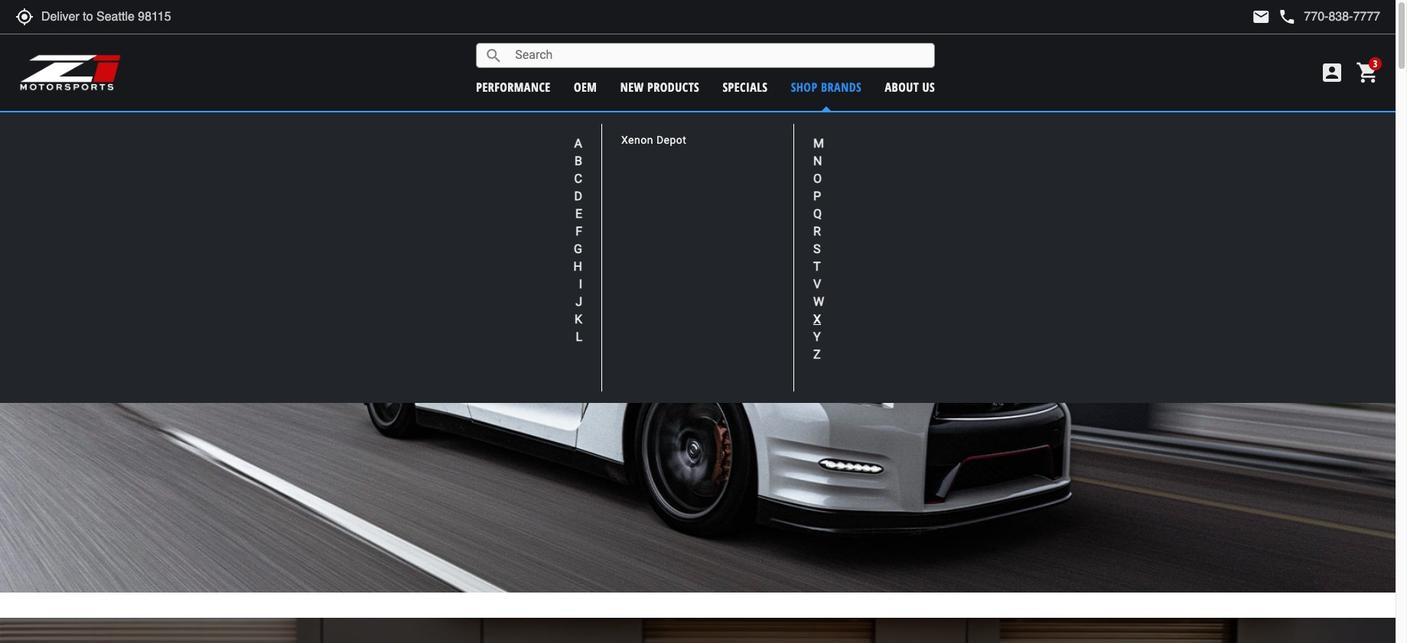 Task type: locate. For each thing, give the bounding box(es) containing it.
phone
[[1279, 8, 1297, 26]]

about us link
[[885, 78, 935, 95]]

m
[[814, 136, 824, 151]]

account_box link
[[1317, 60, 1349, 85]]

f
[[576, 224, 582, 239]]

mail
[[1252, 8, 1271, 26]]

(change model) link
[[761, 119, 830, 134]]

my_location
[[15, 8, 34, 26]]

mail phone
[[1252, 8, 1297, 26]]

g
[[574, 242, 582, 256]]

h
[[574, 259, 582, 274]]

v
[[814, 277, 821, 292]]

specials link
[[723, 78, 768, 95]]

account_box
[[1320, 60, 1345, 85]]

c
[[574, 171, 582, 186]]

r
[[814, 224, 821, 239]]

a
[[574, 136, 582, 151]]

r35
[[733, 119, 756, 134]]

p
[[814, 189, 821, 204]]

xenon depot link
[[622, 134, 687, 146]]

performance
[[476, 78, 551, 95]]

xenon
[[622, 134, 654, 146]]

brands
[[821, 78, 862, 95]]

i
[[579, 277, 582, 292]]

performance link
[[476, 78, 551, 95]]

w
[[814, 295, 824, 309]]

us
[[923, 78, 935, 95]]

phone link
[[1279, 8, 1381, 26]]

xenon depot
[[622, 134, 687, 146]]

shop
[[791, 78, 818, 95]]

z1 motorsports logo image
[[19, 54, 122, 92]]

products
[[648, 78, 700, 95]]

b
[[575, 154, 582, 168]]

n
[[814, 154, 822, 168]]

oem
[[574, 78, 597, 95]]

y
[[814, 330, 821, 344]]

m n o p q r s t v w x y z
[[814, 136, 824, 362]]

win this truck shop now to get automatically entered image
[[0, 619, 1396, 644]]



Task type: describe. For each thing, give the bounding box(es) containing it.
x
[[814, 312, 821, 327]]

new products
[[620, 78, 700, 95]]

z
[[814, 347, 821, 362]]

about
[[885, 78, 919, 95]]

shop brands link
[[791, 78, 862, 95]]

l
[[576, 330, 582, 344]]

r35 gtr mods take your r35 to the next level image
[[0, 142, 1396, 593]]

q
[[814, 207, 822, 221]]

search
[[485, 46, 503, 65]]

(change
[[761, 119, 797, 134]]

mail link
[[1252, 8, 1271, 26]]

e
[[576, 207, 582, 221]]

k
[[575, 312, 582, 327]]

a b c d e f g h i j k l
[[574, 136, 582, 344]]

currently
[[618, 119, 670, 134]]

model)
[[799, 119, 830, 134]]

shopping:
[[673, 119, 730, 134]]

d
[[574, 189, 582, 204]]

t
[[814, 259, 821, 274]]

shop brands
[[791, 78, 862, 95]]

about us
[[885, 78, 935, 95]]

o
[[814, 171, 822, 186]]

currently shopping: r35 (change model)
[[618, 119, 830, 134]]

j
[[576, 295, 582, 309]]

new products link
[[620, 78, 700, 95]]

shopping_cart link
[[1352, 60, 1381, 85]]

shopping_cart
[[1356, 60, 1381, 85]]

specials
[[723, 78, 768, 95]]

depot
[[657, 134, 687, 146]]

s
[[814, 242, 821, 256]]

Search search field
[[503, 44, 935, 67]]

oem link
[[574, 78, 597, 95]]

new
[[620, 78, 644, 95]]



Task type: vqa. For each thing, say whether or not it's contained in the screenshot.
GT- related to OEM R35 GT-R Heater Hose - Inlet
no



